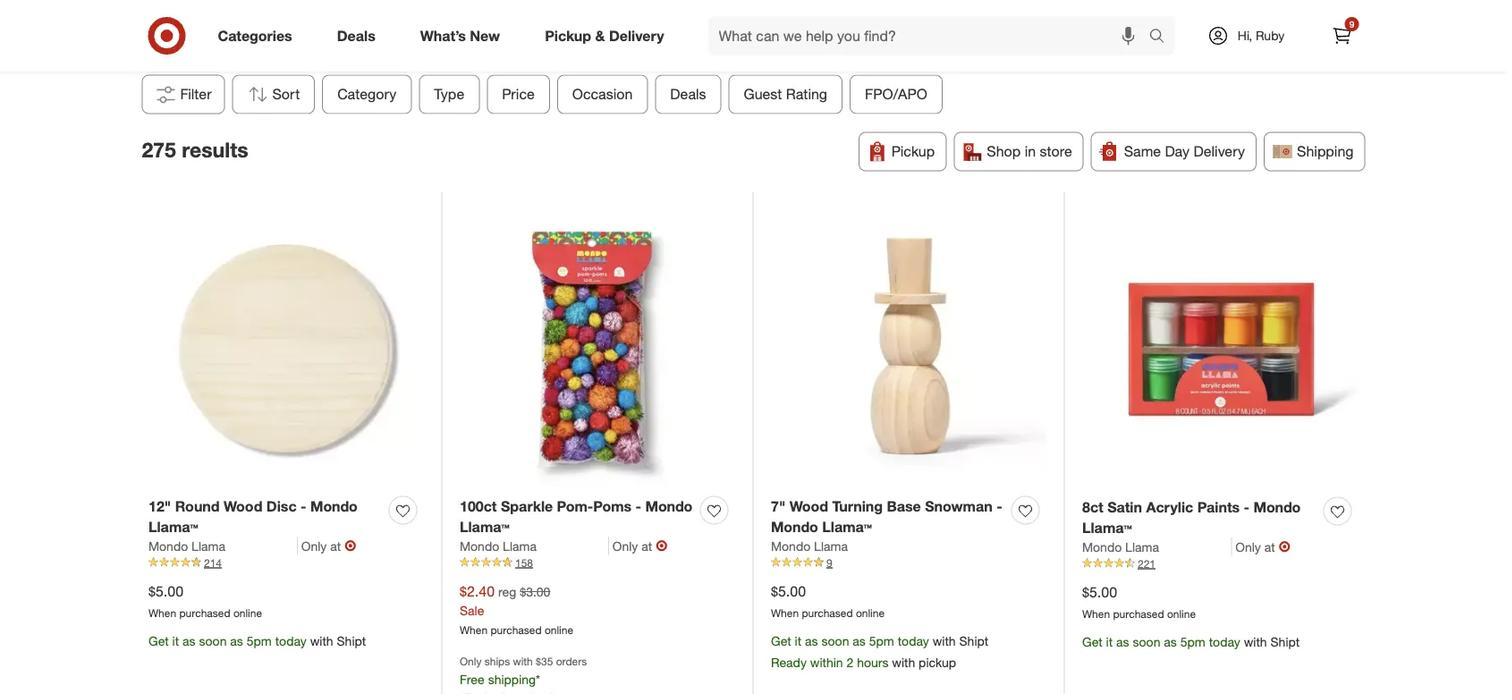 Task type: describe. For each thing, give the bounding box(es) containing it.
mondo llama for 100ct
[[460, 539, 537, 554]]

sparkle
[[501, 498, 553, 516]]

wood inside 12" round wood disc - mondo llama™
[[224, 498, 263, 516]]

with right hours
[[893, 656, 916, 671]]

store
[[1040, 143, 1073, 161]]

$5.00 for 8ct satin acrylic paints - mondo llama™
[[1083, 584, 1118, 601]]

&
[[596, 27, 605, 44]]

mondo inside 7" wood turning base snowman - mondo llama™
[[771, 519, 819, 536]]

guest
[[744, 86, 783, 103]]

filter button
[[142, 75, 225, 115]]

*
[[536, 673, 541, 688]]

$2.40 reg $3.00 sale when purchased online
[[460, 583, 574, 638]]

12"
[[149, 498, 171, 516]]

in
[[1025, 143, 1036, 161]]

purchased for 12" round wood disc - mondo llama™
[[179, 607, 231, 620]]

llama™ for 8ct
[[1083, 519, 1133, 537]]

soon for 12" round wood disc - mondo llama™
[[199, 634, 227, 650]]

mondo llama link for 100ct
[[460, 538, 609, 556]]

free
[[460, 673, 485, 688]]

at for 12" round wood disc - mondo llama™
[[330, 539, 341, 554]]

today for 8ct satin acrylic paints - mondo llama™
[[1210, 635, 1241, 651]]

275
[[142, 138, 176, 163]]

category button
[[322, 75, 412, 115]]

pickup & delivery
[[545, 27, 665, 44]]

same
[[1125, 143, 1162, 161]]

What can we help you find? suggestions appear below search field
[[708, 16, 1154, 55]]

fpo/apo
[[866, 86, 928, 103]]

get it as soon as 5pm today with shipt ready within 2 hours with pickup
[[771, 634, 989, 671]]

what's new link
[[405, 16, 523, 55]]

ships
[[485, 656, 510, 669]]

sort
[[273, 86, 300, 103]]

sale
[[460, 603, 484, 619]]

5pm for 12" round wood disc - mondo llama™
[[247, 634, 272, 650]]

shop
[[987, 143, 1021, 161]]

pickup
[[919, 656, 957, 671]]

hi,
[[1238, 28, 1253, 43]]

deals for deals button
[[671, 86, 707, 103]]

llama for 100ct
[[503, 539, 537, 554]]

12" round wood disc - mondo llama™
[[149, 498, 358, 536]]

shipt for 12" round wood disc - mondo llama™
[[337, 634, 366, 650]]

with up pickup
[[933, 634, 956, 650]]

paints
[[1198, 499, 1240, 516]]

mondo inside 8ct satin acrylic paints - mondo llama™
[[1254, 499, 1302, 516]]

get it as soon as 5pm today with shipt for acrylic
[[1083, 635, 1301, 651]]

$5.00 when purchased online for wood
[[771, 583, 885, 620]]

at for 8ct satin acrylic paints - mondo llama™
[[1265, 539, 1276, 555]]

at for 100ct sparkle pom-poms - mondo llama™
[[642, 539, 653, 554]]

results
[[182, 138, 248, 163]]

ready
[[771, 656, 807, 671]]

pickup button
[[859, 133, 947, 172]]

it inside get it as soon as 5pm today with shipt ready within 2 hours with pickup
[[795, 634, 802, 650]]

llama for 12"
[[192, 539, 225, 554]]

only at ¬ for poms
[[613, 538, 668, 555]]

275 results
[[142, 138, 248, 163]]

when for 8ct satin acrylic paints - mondo llama™
[[1083, 607, 1111, 621]]

221 link
[[1083, 556, 1359, 572]]

category
[[338, 86, 397, 103]]

when inside the $2.40 reg $3.00 sale when purchased online
[[460, 624, 488, 638]]

delivery for pickup & delivery
[[609, 27, 665, 44]]

shop in store button
[[954, 133, 1084, 172]]

orders
[[556, 656, 587, 669]]

$35
[[536, 656, 553, 669]]

mondo llama link for 12"
[[149, 538, 298, 556]]

8ct
[[1083, 499, 1104, 516]]

get inside get it as soon as 5pm today with shipt ready within 2 hours with pickup
[[771, 634, 792, 650]]

$5.00 for 7" wood turning base snowman - mondo llama™
[[771, 583, 806, 600]]

5pm for 8ct satin acrylic paints - mondo llama™
[[1181, 635, 1206, 651]]

search
[[1141, 29, 1184, 46]]

8ct satin acrylic paints - mondo llama™ link
[[1083, 498, 1317, 539]]

type button
[[419, 75, 480, 115]]

filter
[[180, 86, 212, 103]]

round
[[175, 498, 220, 516]]

type
[[434, 86, 465, 103]]

¬ for 12" round wood disc - mondo llama™
[[345, 538, 356, 555]]

only up free
[[460, 656, 482, 669]]

221
[[1138, 557, 1156, 571]]

it for 12" round wood disc - mondo llama™
[[172, 634, 179, 650]]

shipping
[[1298, 143, 1354, 161]]

price button
[[487, 75, 550, 115]]

shop in store
[[987, 143, 1073, 161]]

7" wood turning base snowman - mondo llama™ link
[[771, 497, 1005, 538]]

what's new
[[420, 27, 500, 44]]

new
[[470, 27, 500, 44]]

fpo/apo button
[[850, 75, 943, 115]]

0 vertical spatial 9
[[1350, 18, 1355, 30]]

guest rating button
[[729, 75, 843, 115]]

within
[[811, 656, 844, 671]]

occasion
[[573, 86, 633, 103]]

0 vertical spatial 9 link
[[1323, 16, 1363, 55]]

shipping
[[488, 673, 536, 688]]

llama™ inside 7" wood turning base snowman - mondo llama™
[[823, 519, 872, 536]]

pom-
[[557, 498, 594, 516]]

$3.00
[[520, 584, 551, 600]]

base
[[887, 498, 922, 516]]

100ct sparkle pom-poms - mondo llama™
[[460, 498, 693, 536]]

deals button
[[655, 75, 722, 115]]

same day delivery button
[[1092, 133, 1257, 172]]

online for turning
[[856, 607, 885, 620]]



Task type: locate. For each thing, give the bounding box(es) containing it.
get for 8ct satin acrylic paints - mondo llama™
[[1083, 635, 1103, 651]]

reg
[[498, 584, 517, 600]]

llama
[[192, 539, 225, 554], [503, 539, 537, 554], [814, 539, 848, 554], [1126, 539, 1160, 555]]

delivery right &
[[609, 27, 665, 44]]

get it as soon as 5pm today with shipt down 221 link
[[1083, 635, 1301, 651]]

today down 214 link
[[275, 634, 307, 650]]

shipt
[[337, 634, 366, 650], [960, 634, 989, 650], [1271, 635, 1301, 651]]

- inside the 100ct sparkle pom-poms - mondo llama™
[[636, 498, 642, 516]]

pickup & delivery link
[[530, 16, 687, 55]]

1 horizontal spatial only at ¬
[[613, 538, 668, 555]]

0 horizontal spatial 9 link
[[771, 556, 1047, 571]]

- for 12" round wood disc - mondo llama™
[[301, 498, 307, 516]]

when for 7" wood turning base snowman - mondo llama™
[[771, 607, 799, 620]]

today down 221 link
[[1210, 635, 1241, 651]]

¬ for 8ct satin acrylic paints - mondo llama™
[[1279, 539, 1291, 556]]

0 horizontal spatial at
[[330, 539, 341, 554]]

2 horizontal spatial get
[[1083, 635, 1103, 651]]

llama™ down turning
[[823, 519, 872, 536]]

mondo llama up "158"
[[460, 539, 537, 554]]

pickup for pickup & delivery
[[545, 27, 592, 44]]

online up get it as soon as 5pm today with shipt ready within 2 hours with pickup
[[856, 607, 885, 620]]

purchased
[[179, 607, 231, 620], [802, 607, 853, 620], [1114, 607, 1165, 621], [491, 624, 542, 638]]

deals up 'category'
[[337, 27, 376, 44]]

pickup left &
[[545, 27, 592, 44]]

mondo llama for 8ct
[[1083, 539, 1160, 555]]

5pm down 214 link
[[247, 634, 272, 650]]

- right disc
[[301, 498, 307, 516]]

2 horizontal spatial $5.00 when purchased online
[[1083, 584, 1197, 621]]

purchased for 7" wood turning base snowman - mondo llama™
[[802, 607, 853, 620]]

mondo llama link up 214
[[149, 538, 298, 556]]

0 horizontal spatial ¬
[[345, 538, 356, 555]]

llama™
[[149, 519, 198, 536], [460, 519, 510, 536], [823, 519, 872, 536], [1083, 519, 1133, 537]]

1 vertical spatial 9
[[827, 556, 833, 570]]

purchased inside the $2.40 reg $3.00 sale when purchased online
[[491, 624, 542, 638]]

only at ¬ for disc
[[301, 538, 356, 555]]

2 horizontal spatial soon
[[1133, 635, 1161, 651]]

deals for 'deals' link at the left
[[337, 27, 376, 44]]

soon inside get it as soon as 5pm today with shipt ready within 2 hours with pickup
[[822, 634, 850, 650]]

only for disc
[[301, 539, 327, 554]]

soon down 214
[[199, 634, 227, 650]]

only for poms
[[613, 539, 638, 554]]

- inside 8ct satin acrylic paints - mondo llama™
[[1244, 499, 1250, 516]]

1 vertical spatial deals
[[671, 86, 707, 103]]

$5.00 for 12" round wood disc - mondo llama™
[[149, 583, 183, 600]]

deals
[[337, 27, 376, 44], [671, 86, 707, 103]]

llama up 214
[[192, 539, 225, 554]]

with up shipping
[[513, 656, 533, 669]]

2 wood from the left
[[790, 498, 829, 516]]

8ct satin acrylic paints - mondo llama™
[[1083, 499, 1302, 537]]

2 horizontal spatial shipt
[[1271, 635, 1301, 651]]

158 link
[[460, 556, 736, 571]]

llama™ down 8ct
[[1083, 519, 1133, 537]]

mondo llama link for 8ct
[[1083, 539, 1233, 556]]

100ct sparkle pom-poms - mondo llama™ image
[[460, 211, 736, 486], [460, 211, 736, 486]]

12" round wood disc - mondo llama™ link
[[149, 497, 382, 538]]

2 horizontal spatial only at ¬
[[1236, 539, 1291, 556]]

1 horizontal spatial 5pm
[[870, 634, 895, 650]]

0 horizontal spatial only at ¬
[[301, 538, 356, 555]]

- right the snowman
[[997, 498, 1003, 516]]

with down 214 link
[[310, 634, 334, 650]]

0 vertical spatial deals
[[337, 27, 376, 44]]

only at ¬
[[301, 538, 356, 555], [613, 538, 668, 555], [1236, 539, 1291, 556]]

214
[[204, 556, 222, 570]]

delivery
[[609, 27, 665, 44], [1194, 143, 1246, 161]]

online for wood
[[233, 607, 262, 620]]

purchased down 221
[[1114, 607, 1165, 621]]

wood
[[224, 498, 263, 516], [790, 498, 829, 516]]

2 horizontal spatial $5.00
[[1083, 584, 1118, 601]]

mondo llama link down 7"
[[771, 538, 848, 556]]

purchased for 8ct satin acrylic paints - mondo llama™
[[1114, 607, 1165, 621]]

0 horizontal spatial get
[[149, 634, 169, 650]]

acrylic
[[1147, 499, 1194, 516]]

1 horizontal spatial delivery
[[1194, 143, 1246, 161]]

guest rating
[[744, 86, 828, 103]]

pickup inside button
[[892, 143, 935, 161]]

mondo llama link up 221
[[1083, 539, 1233, 556]]

1 horizontal spatial ¬
[[656, 538, 668, 555]]

deals left the guest on the top of page
[[671, 86, 707, 103]]

- right poms
[[636, 498, 642, 516]]

only at ¬ up 221 link
[[1236, 539, 1291, 556]]

¬ for 100ct sparkle pom-poms - mondo llama™
[[656, 538, 668, 555]]

¬ up 221 link
[[1279, 539, 1291, 556]]

5pm up hours
[[870, 634, 895, 650]]

0 horizontal spatial 5pm
[[247, 634, 272, 650]]

8ct satin acrylic paints - mondo llama™ image
[[1083, 211, 1359, 487], [1083, 211, 1359, 487]]

get it as soon as 5pm today with shipt
[[149, 634, 366, 650], [1083, 635, 1301, 651]]

get for 12" round wood disc - mondo llama™
[[149, 634, 169, 650]]

llama™ inside 12" round wood disc - mondo llama™
[[149, 519, 198, 536]]

$5.00 up the ready
[[771, 583, 806, 600]]

0 horizontal spatial soon
[[199, 634, 227, 650]]

- for 8ct satin acrylic paints - mondo llama™
[[1244, 499, 1250, 516]]

occasion button
[[557, 75, 648, 115]]

with
[[310, 634, 334, 650], [933, 634, 956, 650], [1245, 635, 1268, 651], [513, 656, 533, 669], [893, 656, 916, 671]]

only up 214 link
[[301, 539, 327, 554]]

¬ up 214 link
[[345, 538, 356, 555]]

delivery for same day delivery
[[1194, 143, 1246, 161]]

llama™ for 100ct
[[460, 519, 510, 536]]

158
[[515, 556, 533, 570]]

llama up 221
[[1126, 539, 1160, 555]]

- for 100ct sparkle pom-poms - mondo llama™
[[636, 498, 642, 516]]

2 horizontal spatial ¬
[[1279, 539, 1291, 556]]

1 horizontal spatial 9 link
[[1323, 16, 1363, 55]]

get it as soon as 5pm today with shipt down 214 link
[[149, 634, 366, 650]]

2
[[847, 656, 854, 671]]

deals link
[[322, 16, 398, 55]]

purchased up the only ships with $35 orders
[[491, 624, 542, 638]]

llama™ inside the 100ct sparkle pom-poms - mondo llama™
[[460, 519, 510, 536]]

mondo llama link up "158"
[[460, 538, 609, 556]]

at up 221 link
[[1265, 539, 1276, 555]]

hi, ruby
[[1238, 28, 1285, 43]]

2 horizontal spatial 5pm
[[1181, 635, 1206, 651]]

llama™ down the 12"
[[149, 519, 198, 536]]

5pm
[[247, 634, 272, 650], [870, 634, 895, 650], [1181, 635, 1206, 651]]

shipt inside get it as soon as 5pm today with shipt ready within 2 hours with pickup
[[960, 634, 989, 650]]

only for paints
[[1236, 539, 1262, 555]]

only at ¬ up 214 link
[[301, 538, 356, 555]]

today inside get it as soon as 5pm today with shipt ready within 2 hours with pickup
[[898, 634, 930, 650]]

ruby
[[1256, 28, 1285, 43]]

same day delivery
[[1125, 143, 1246, 161]]

llama down turning
[[814, 539, 848, 554]]

1 horizontal spatial at
[[642, 539, 653, 554]]

only up 158 link
[[613, 539, 638, 554]]

wood inside 7" wood turning base snowman - mondo llama™
[[790, 498, 829, 516]]

online for acrylic
[[1168, 607, 1197, 621]]

llama™ down 100ct
[[460, 519, 510, 536]]

when
[[149, 607, 176, 620], [771, 607, 799, 620], [1083, 607, 1111, 621], [460, 624, 488, 638]]

0 horizontal spatial 9
[[827, 556, 833, 570]]

only at ¬ up 158 link
[[613, 538, 668, 555]]

- inside 7" wood turning base snowman - mondo llama™
[[997, 498, 1003, 516]]

online
[[233, 607, 262, 620], [856, 607, 885, 620], [1168, 607, 1197, 621], [545, 624, 574, 638]]

deals inside button
[[671, 86, 707, 103]]

1 horizontal spatial today
[[898, 634, 930, 650]]

purchased down 214
[[179, 607, 231, 620]]

9 right 'ruby'
[[1350, 18, 1355, 30]]

delivery right day
[[1194, 143, 1246, 161]]

poms
[[594, 498, 632, 516]]

mondo llama
[[149, 539, 225, 554], [460, 539, 537, 554], [771, 539, 848, 554], [1083, 539, 1160, 555]]

sort button
[[232, 75, 315, 115]]

1 horizontal spatial 9
[[1350, 18, 1355, 30]]

free shipping *
[[460, 673, 541, 688]]

purchased up within
[[802, 607, 853, 620]]

search button
[[1141, 16, 1184, 59]]

1 horizontal spatial $5.00 when purchased online
[[771, 583, 885, 620]]

llama™ for 12"
[[149, 519, 198, 536]]

214 link
[[149, 556, 424, 571]]

1 horizontal spatial $5.00
[[771, 583, 806, 600]]

¬ up 158 link
[[656, 538, 668, 555]]

mondo llama for 12"
[[149, 539, 225, 554]]

9 down turning
[[827, 556, 833, 570]]

it for 8ct satin acrylic paints - mondo llama™
[[1107, 635, 1113, 651]]

llama for 8ct
[[1126, 539, 1160, 555]]

mondo
[[311, 498, 358, 516], [646, 498, 693, 516], [1254, 499, 1302, 516], [771, 519, 819, 536], [149, 539, 188, 554], [460, 539, 500, 554], [771, 539, 811, 554], [1083, 539, 1122, 555]]

pickup
[[545, 27, 592, 44], [892, 143, 935, 161]]

1 horizontal spatial get it as soon as 5pm today with shipt
[[1083, 635, 1301, 651]]

7"
[[771, 498, 786, 516]]

0 horizontal spatial pickup
[[545, 27, 592, 44]]

only at ¬ for paints
[[1236, 539, 1291, 556]]

at up 214 link
[[330, 539, 341, 554]]

day
[[1166, 143, 1190, 161]]

9 link down 7" wood turning base snowman - mondo llama™ link
[[771, 556, 1047, 571]]

at up 158 link
[[642, 539, 653, 554]]

wood left disc
[[224, 498, 263, 516]]

only ships with $35 orders
[[460, 656, 587, 669]]

satin
[[1108, 499, 1143, 516]]

1 horizontal spatial it
[[795, 634, 802, 650]]

pickup down fpo/apo 'button'
[[892, 143, 935, 161]]

delivery inside button
[[1194, 143, 1246, 161]]

- inside 12" round wood disc - mondo llama™
[[301, 498, 307, 516]]

$5.00 when purchased online for round
[[149, 583, 262, 620]]

soon up within
[[822, 634, 850, 650]]

1 horizontal spatial deals
[[671, 86, 707, 103]]

100ct sparkle pom-poms - mondo llama™ link
[[460, 497, 694, 538]]

100ct
[[460, 498, 497, 516]]

shipping button
[[1265, 133, 1366, 172]]

hours
[[857, 656, 889, 671]]

when for 12" round wood disc - mondo llama™
[[149, 607, 176, 620]]

$5.00 when purchased online down 214
[[149, 583, 262, 620]]

price
[[502, 86, 535, 103]]

2 horizontal spatial at
[[1265, 539, 1276, 555]]

online down 214 link
[[233, 607, 262, 620]]

7" wood turning base snowman - mondo llama™ image
[[771, 211, 1047, 486], [771, 211, 1047, 486]]

llama™ inside 8ct satin acrylic paints - mondo llama™
[[1083, 519, 1133, 537]]

0 horizontal spatial deals
[[337, 27, 376, 44]]

2 horizontal spatial today
[[1210, 635, 1241, 651]]

0 vertical spatial delivery
[[609, 27, 665, 44]]

$2.40
[[460, 583, 495, 600]]

soon for 8ct satin acrylic paints - mondo llama™
[[1133, 635, 1161, 651]]

1 horizontal spatial wood
[[790, 498, 829, 516]]

rating
[[787, 86, 828, 103]]

snowman
[[925, 498, 993, 516]]

mondo inside the 100ct sparkle pom-poms - mondo llama™
[[646, 498, 693, 516]]

1 vertical spatial pickup
[[892, 143, 935, 161]]

$5.00
[[149, 583, 183, 600], [771, 583, 806, 600], [1083, 584, 1118, 601]]

$5.00 down 8ct
[[1083, 584, 1118, 601]]

disc
[[267, 498, 297, 516]]

mondo llama up 214
[[149, 539, 225, 554]]

with down 221 link
[[1245, 635, 1268, 651]]

1 horizontal spatial pickup
[[892, 143, 935, 161]]

today for 12" round wood disc - mondo llama™
[[275, 634, 307, 650]]

categories link
[[203, 16, 315, 55]]

shipt for 8ct satin acrylic paints - mondo llama™
[[1271, 635, 1301, 651]]

mondo llama link
[[149, 538, 298, 556], [460, 538, 609, 556], [771, 538, 848, 556], [1083, 539, 1233, 556]]

only up 221 link
[[1236, 539, 1262, 555]]

0 horizontal spatial $5.00
[[149, 583, 183, 600]]

turning
[[833, 498, 883, 516]]

today
[[275, 634, 307, 650], [898, 634, 930, 650], [1210, 635, 1241, 651]]

today up pickup
[[898, 634, 930, 650]]

1 vertical spatial delivery
[[1194, 143, 1246, 161]]

1 wood from the left
[[224, 498, 263, 516]]

0 horizontal spatial shipt
[[337, 634, 366, 650]]

wood right 7"
[[790, 498, 829, 516]]

soon down 221
[[1133, 635, 1161, 651]]

2 horizontal spatial it
[[1107, 635, 1113, 651]]

9 link right 'ruby'
[[1323, 16, 1363, 55]]

0 vertical spatial pickup
[[545, 27, 592, 44]]

0 horizontal spatial delivery
[[609, 27, 665, 44]]

pickup for pickup
[[892, 143, 935, 161]]

online up orders
[[545, 624, 574, 638]]

1 horizontal spatial shipt
[[960, 634, 989, 650]]

1 horizontal spatial get
[[771, 634, 792, 650]]

12" round wood disc - mondo llama™ image
[[149, 211, 424, 486], [149, 211, 424, 486]]

$5.00 when purchased online up within
[[771, 583, 885, 620]]

9
[[1350, 18, 1355, 30], [827, 556, 833, 570]]

llama up "158"
[[503, 539, 537, 554]]

0 horizontal spatial today
[[275, 634, 307, 650]]

mondo llama up 221
[[1083, 539, 1160, 555]]

at
[[330, 539, 341, 554], [642, 539, 653, 554], [1265, 539, 1276, 555]]

get it as soon as 5pm today with shipt for wood
[[149, 634, 366, 650]]

categories
[[218, 27, 292, 44]]

online down 221 link
[[1168, 607, 1197, 621]]

7" wood turning base snowman - mondo llama™
[[771, 498, 1003, 536]]

$5.00 when purchased online down 221
[[1083, 584, 1197, 621]]

0 horizontal spatial it
[[172, 634, 179, 650]]

mondo inside 12" round wood disc - mondo llama™
[[311, 498, 358, 516]]

online inside the $2.40 reg $3.00 sale when purchased online
[[545, 624, 574, 638]]

$5.00 down the 12"
[[149, 583, 183, 600]]

mondo llama down 7"
[[771, 539, 848, 554]]

0 horizontal spatial $5.00 when purchased online
[[149, 583, 262, 620]]

what's
[[420, 27, 466, 44]]

5pm inside get it as soon as 5pm today with shipt ready within 2 hours with pickup
[[870, 634, 895, 650]]

get
[[149, 634, 169, 650], [771, 634, 792, 650], [1083, 635, 1103, 651]]

5pm down 221 link
[[1181, 635, 1206, 651]]

1 vertical spatial 9 link
[[771, 556, 1047, 571]]

$5.00 when purchased online for satin
[[1083, 584, 1197, 621]]

1 horizontal spatial soon
[[822, 634, 850, 650]]

0 horizontal spatial get it as soon as 5pm today with shipt
[[149, 634, 366, 650]]

- right paints
[[1244, 499, 1250, 516]]

0 horizontal spatial wood
[[224, 498, 263, 516]]



Task type: vqa. For each thing, say whether or not it's contained in the screenshot.
"$8.99" related to Northlight 5.5" Green and White Striped Knit Gnome Christmas Figure
no



